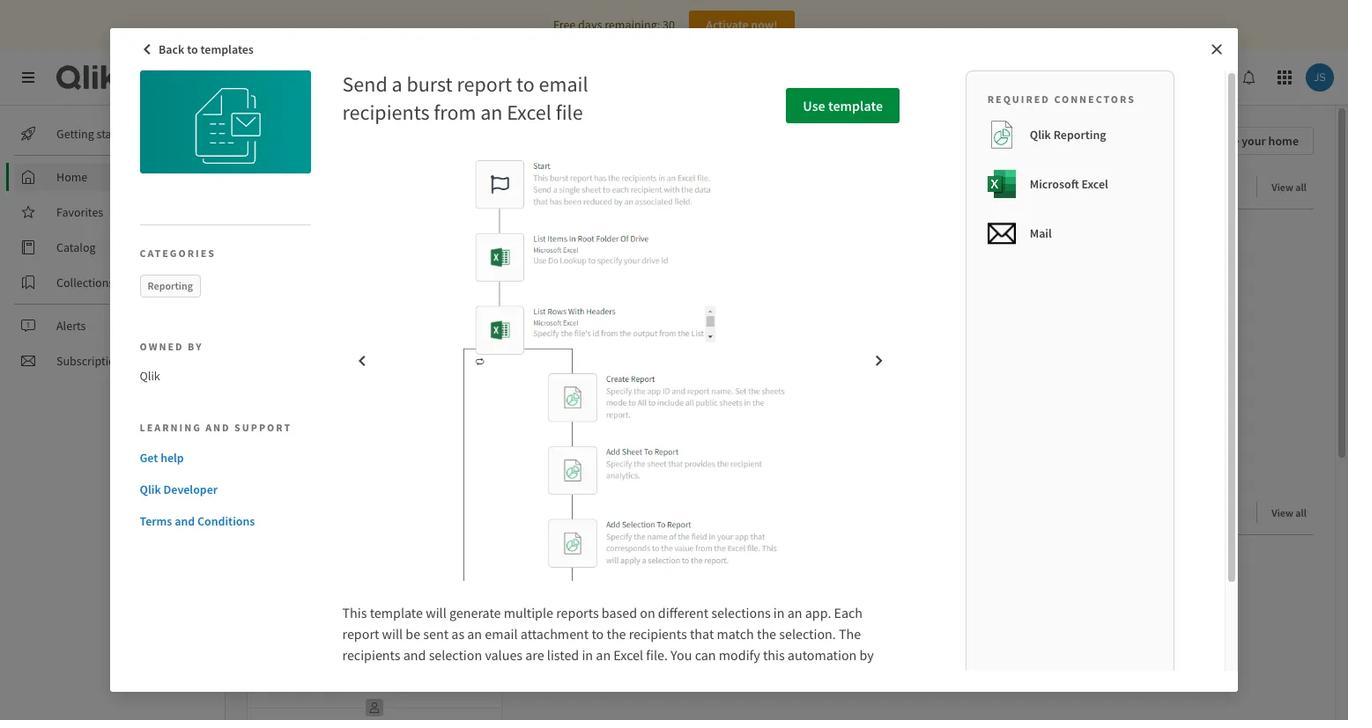 Task type: describe. For each thing, give the bounding box(es) containing it.
Search text field
[[677, 63, 957, 92]]

getting started link
[[14, 120, 212, 148]]

activate now!
[[706, 17, 778, 33]]

listed
[[547, 647, 579, 665]]

1 vertical spatial recipients
[[629, 626, 687, 643]]

home link
[[14, 163, 212, 191]]

0 vertical spatial by
[[188, 340, 203, 353]]

move collection image
[[247, 504, 264, 521]]

excel right microsoft
[[1082, 176, 1109, 192]]

an up used
[[631, 668, 646, 686]]

microsoft excel
[[1030, 176, 1109, 192]]

and up get help link
[[206, 421, 231, 434]]

navigation pane element
[[0, 113, 225, 382]]

insight
[[1018, 70, 1055, 85]]

file
[[556, 99, 583, 126]]

use inside button
[[803, 97, 826, 115]]

report.
[[538, 668, 579, 686]]

collections link
[[14, 269, 212, 297]]

view for first view all "link" from the bottom
[[1272, 507, 1294, 520]]

customize your home button
[[1152, 127, 1314, 155]]

services
[[244, 66, 305, 88]]

service
[[400, 710, 442, 721]]

reporting
[[342, 710, 398, 721]]

ago
[[369, 413, 385, 426]]

home inside navigation pane element
[[56, 169, 87, 185]]

developer
[[164, 482, 218, 498]]

an up tip:
[[596, 647, 611, 665]]

reports
[[556, 605, 599, 622]]

generate
[[449, 605, 501, 622]]

selection
[[429, 647, 482, 665]]

microsoft
[[1030, 176, 1079, 192]]

email inside this template will generate multiple reports based on different selections in an app. each report will be sent as an email attachment to the recipients that match the selection. the recipients and selection values are listed in an excel file. you can modify this automation by adding multiple selections to the report. tip: use an excel table that has the column headers name and email and a third column that can be used to apply a selection. please note that the reporting service must be enabled for your tenant in order to use the qlik reporting connector.
[[485, 626, 518, 643]]

your inside this template will generate multiple reports based on different selections in an app. each report will be sent as an email attachment to the recipients that match the selection. the recipients and selection values are listed in an excel file. you can modify this automation by adding multiple selections to the report. tip: use an excel table that has the column headers name and email and a third column that can be used to apply a selection. please note that the reporting service must be enabled for your tenant in order to use the qlik reporting connector.
[[565, 710, 592, 721]]

an inside send a burst report to email recipients from an excel file
[[480, 99, 503, 126]]

0 horizontal spatial multiple
[[386, 668, 436, 686]]

home
[[1269, 133, 1299, 149]]

required connectors
[[988, 93, 1136, 106]]

2 view all from the top
[[1272, 507, 1307, 520]]

that down the different
[[690, 626, 714, 643]]

on
[[640, 605, 655, 622]]

the
[[839, 626, 861, 643]]

1 view all from the top
[[1272, 181, 1307, 194]]

connectors
[[1054, 93, 1136, 106]]

for
[[546, 710, 562, 721]]

qlik inside this template will generate multiple reports based on different selections in an app. each report will be sent as an email attachment to the recipients that match the selection. the recipients and selection values are listed in an excel file. you can modify this automation by adding multiple selections to the report. tip: use an excel table that has the column headers name and email and a third column that can be used to apply a selection. please note that the reporting service must be enabled for your tenant in order to use the qlik reporting connector.
[[746, 710, 769, 721]]

analytics for analytics to explore
[[271, 176, 340, 198]]

enabled
[[495, 710, 543, 721]]

use
[[700, 710, 721, 721]]

subscriptions
[[56, 353, 127, 369]]

back to templates button
[[136, 35, 263, 63]]

mail
[[1030, 226, 1052, 241]]

the up connector.
[[873, 689, 893, 707]]

please
[[776, 689, 814, 707]]

favorites
[[56, 204, 103, 220]]

terms
[[140, 513, 172, 529]]

automation
[[788, 647, 857, 665]]

and up reporting
[[380, 689, 403, 707]]

qlik reporting logo image
[[988, 121, 1016, 149]]

microsoft excel logo image
[[988, 170, 1016, 198]]

analytics for analytics services
[[174, 66, 240, 88]]

1 horizontal spatial a
[[467, 689, 474, 707]]

get
[[140, 450, 158, 466]]

get help link
[[140, 449, 304, 467]]

activate
[[706, 17, 749, 33]]

0 horizontal spatial column
[[508, 689, 553, 707]]

0 horizontal spatial will
[[382, 626, 403, 643]]

explore
[[363, 176, 420, 198]]

to inside "home" main content
[[344, 176, 360, 198]]

started
[[97, 126, 133, 142]]

subscriptions link
[[14, 347, 212, 375]]

email
[[406, 689, 439, 707]]

you
[[671, 647, 692, 665]]

getting
[[56, 126, 94, 142]]

1 view all link from the top
[[1272, 175, 1314, 197]]

2 horizontal spatial reporting
[[1054, 127, 1107, 143]]

ask insight advisor
[[997, 70, 1097, 85]]

0 horizontal spatial selections
[[439, 668, 498, 686]]

analytics services element
[[174, 66, 305, 88]]

required
[[988, 93, 1051, 106]]

as
[[452, 626, 465, 643]]

values
[[485, 647, 523, 665]]

30
[[663, 17, 675, 33]]

use inside this template will generate multiple reports based on different selections in an app. each report will be sent as an email attachment to the recipients that match the selection. the recipients and selection values are listed in an excel file. you can modify this automation by adding multiple selections to the report. tip: use an excel table that has the column headers name and email and a third column that can be used to apply a selection. please note that the reporting service must be enabled for your tenant in order to use the qlik reporting connector.
[[607, 668, 629, 686]]

email inside send a burst report to email recipients from an excel file
[[539, 71, 588, 98]]

days
[[578, 17, 602, 33]]

now!
[[751, 17, 778, 33]]

2 horizontal spatial a
[[706, 689, 713, 707]]

report inside send a burst report to email recipients from an excel file
[[457, 71, 512, 98]]

learning
[[140, 421, 202, 434]]

0 vertical spatial column
[[787, 668, 832, 686]]

the down based
[[607, 626, 626, 643]]

to inside send a burst report to email recipients from an excel file
[[516, 71, 535, 98]]

favorites link
[[14, 198, 212, 227]]

0 vertical spatial selections
[[712, 605, 771, 622]]

getting started
[[56, 126, 133, 142]]

advisor
[[1058, 70, 1097, 85]]

next image image
[[873, 354, 887, 368]]

free
[[554, 17, 576, 33]]

analytics to explore
[[271, 176, 420, 198]]

customize your home
[[1184, 133, 1299, 149]]

excel inside send a burst report to email recipients from an excel file
[[507, 99, 552, 126]]

and up the must
[[442, 689, 464, 707]]

terms and conditions link
[[140, 513, 304, 530]]

1 all from the top
[[1296, 181, 1307, 194]]

minutes
[[331, 413, 367, 426]]

name
[[342, 689, 377, 707]]

are
[[525, 647, 544, 665]]



Task type: vqa. For each thing, say whether or not it's contained in the screenshot.
THE TO within the Scheduled app export to an Amazon S3 bucket (without data)
no



Task type: locate. For each thing, give the bounding box(es) containing it.
1 horizontal spatial will
[[426, 605, 447, 622]]

1 vertical spatial column
[[508, 689, 553, 707]]

qlik down owned
[[140, 368, 160, 384]]

reporting
[[1054, 127, 1107, 143], [148, 279, 193, 293], [772, 710, 830, 721]]

template inside button
[[828, 97, 883, 115]]

1 vertical spatial multiple
[[386, 668, 436, 686]]

1 vertical spatial be
[[607, 689, 621, 707]]

a up use
[[706, 689, 713, 707]]

1 horizontal spatial reporting
[[772, 710, 830, 721]]

this
[[342, 605, 367, 622]]

1 horizontal spatial multiple
[[504, 605, 554, 622]]

0 horizontal spatial reporting
[[148, 279, 193, 293]]

previous image image
[[356, 354, 370, 368]]

1 horizontal spatial can
[[695, 647, 716, 665]]

1 horizontal spatial selections
[[712, 605, 771, 622]]

template for use
[[828, 97, 883, 115]]

0 vertical spatial template
[[828, 97, 883, 115]]

send a burst report to email recipients from an excel file image
[[140, 71, 311, 174]]

has
[[741, 668, 762, 686]]

recipients up 'adding' at the bottom left of the page
[[342, 647, 401, 665]]

by inside this template will generate multiple reports based on different selections in an app. each report will be sent as an email attachment to the recipients that match the selection. the recipients and selection values are listed in an excel file. you can modify this automation by adding multiple selections to the report. tip: use an excel table that has the column headers name and email and a third column that can be used to apply a selection. please note that the reporting service must be enabled for your tenant in order to use the qlik reporting connector.
[[860, 647, 874, 665]]

1 vertical spatial view
[[1272, 507, 1294, 520]]

owned
[[140, 340, 184, 353]]

2 vertical spatial in
[[636, 710, 647, 721]]

send
[[342, 71, 388, 98]]

qlik down has
[[746, 710, 769, 721]]

0 horizontal spatial email
[[485, 626, 518, 643]]

qlik for qlik developer
[[140, 482, 161, 498]]

1 vertical spatial home
[[56, 169, 87, 185]]

tip:
[[581, 668, 604, 686]]

use down the search text field
[[803, 97, 826, 115]]

1 vertical spatial your
[[565, 710, 592, 721]]

1 vertical spatial all
[[1296, 507, 1307, 520]]

be down "third"
[[477, 710, 492, 721]]

1 horizontal spatial analytics
[[271, 176, 340, 198]]

reporting down please
[[772, 710, 830, 721]]

2 horizontal spatial be
[[607, 689, 621, 707]]

excel left the file.
[[614, 647, 643, 665]]

updated
[[278, 413, 316, 426]]

1 horizontal spatial your
[[1242, 133, 1266, 149]]

1 horizontal spatial column
[[787, 668, 832, 686]]

0 vertical spatial email
[[539, 71, 588, 98]]

learning and support
[[140, 421, 292, 434]]

attachment
[[521, 626, 589, 643]]

a right the send
[[392, 71, 402, 98]]

can up "table"
[[695, 647, 716, 665]]

reporting down categories
[[148, 279, 193, 293]]

report up from
[[457, 71, 512, 98]]

from
[[434, 99, 476, 126]]

qlik developer
[[140, 482, 218, 498]]

1 vertical spatial can
[[583, 689, 604, 707]]

multiple up attachment
[[504, 605, 554, 622]]

an right as
[[467, 626, 482, 643]]

0 vertical spatial all
[[1296, 181, 1307, 194]]

2 all from the top
[[1296, 507, 1307, 520]]

0 vertical spatial view all
[[1272, 181, 1307, 194]]

home up move collection image at the top of the page
[[247, 127, 301, 154]]

home up favorites
[[56, 169, 87, 185]]

0 horizontal spatial analytics
[[174, 66, 240, 88]]

0 vertical spatial analytics
[[174, 66, 240, 88]]

1 horizontal spatial use
[[803, 97, 826, 115]]

1 vertical spatial by
[[860, 647, 874, 665]]

selections
[[712, 605, 771, 622], [439, 668, 498, 686]]

recipients down the send
[[342, 99, 430, 126]]

alerts
[[56, 318, 86, 334]]

1 vertical spatial in
[[582, 647, 593, 665]]

by up headers
[[860, 647, 874, 665]]

ask
[[997, 70, 1016, 85]]

column up enabled
[[508, 689, 553, 707]]

template down the search text field
[[828, 97, 883, 115]]

support
[[235, 421, 292, 434]]

2 vertical spatial recipients
[[342, 647, 401, 665]]

and down sent
[[403, 647, 426, 665]]

1 horizontal spatial in
[[636, 710, 647, 721]]

close image
[[1210, 42, 1224, 56]]

be up 'tenant'
[[607, 689, 621, 707]]

0 vertical spatial will
[[426, 605, 447, 622]]

table
[[682, 668, 712, 686]]

0 vertical spatial report
[[457, 71, 512, 98]]

an left app.
[[788, 605, 802, 622]]

2 horizontal spatial in
[[774, 605, 785, 622]]

0 vertical spatial view all link
[[1272, 175, 1314, 197]]

1 vertical spatial view all link
[[1272, 501, 1314, 524]]

email up values
[[485, 626, 518, 643]]

modify
[[719, 647, 760, 665]]

0 vertical spatial home
[[247, 127, 301, 154]]

selection.
[[779, 626, 836, 643], [716, 689, 773, 707]]

a inside send a burst report to email recipients from an excel file
[[392, 71, 402, 98]]

owned by
[[140, 340, 203, 353]]

and right terms
[[175, 513, 195, 529]]

customize
[[1184, 133, 1240, 149]]

1 vertical spatial analytics
[[271, 176, 340, 198]]

close sidebar menu image
[[21, 71, 35, 85]]

a left "third"
[[467, 689, 474, 707]]

terms and conditions
[[140, 513, 255, 529]]

selection. down app.
[[779, 626, 836, 643]]

1 horizontal spatial template
[[828, 97, 883, 115]]

jacob simon image
[[258, 412, 274, 427]]

order
[[650, 710, 682, 721]]

home main content
[[219, 106, 1348, 721]]

used
[[624, 689, 653, 707]]

your left "home" at the right top
[[1242, 133, 1266, 149]]

qlik right qlik reporting logo
[[1030, 127, 1051, 143]]

this template will generate multiple reports based on different selections in an app. each report will be sent as an email attachment to the recipients that match the selection. the recipients and selection values are listed in an excel file. you can modify this automation by adding multiple selections to the report. tip: use an excel table that has the column headers name and email and a third column that can be used to apply a selection. please note that the reporting service must be enabled for your tenant in order to use the qlik reporting connector.
[[342, 605, 895, 721]]

alerts link
[[14, 312, 212, 340]]

qlik developer link
[[140, 481, 304, 498]]

use
[[803, 97, 826, 115], [607, 668, 629, 686]]

1 horizontal spatial be
[[477, 710, 492, 721]]

0 horizontal spatial selection.
[[716, 689, 773, 707]]

1 vertical spatial selections
[[439, 668, 498, 686]]

0 horizontal spatial template
[[370, 605, 423, 622]]

view all link
[[1272, 175, 1314, 197], [1272, 501, 1314, 524]]

mail logo image
[[988, 219, 1016, 248]]

selections down selection
[[439, 668, 498, 686]]

10
[[318, 413, 329, 426]]

back to templates
[[159, 41, 254, 57]]

multiple
[[504, 605, 554, 622], [386, 668, 436, 686]]

home inside main content
[[247, 127, 301, 154]]

that down modify
[[714, 668, 739, 686]]

the down "are"
[[516, 668, 535, 686]]

connector.
[[833, 710, 895, 721]]

report
[[457, 71, 512, 98], [342, 626, 379, 643]]

that
[[690, 626, 714, 643], [714, 668, 739, 686], [556, 689, 580, 707], [847, 689, 871, 707]]

qlik down get
[[140, 482, 161, 498]]

0 horizontal spatial use
[[607, 668, 629, 686]]

view for 1st view all "link"
[[1272, 181, 1294, 194]]

1 vertical spatial selection.
[[716, 689, 773, 707]]

1 horizontal spatial selection.
[[779, 626, 836, 643]]

will up sent
[[426, 605, 447, 622]]

analytics services
[[174, 66, 305, 88]]

that up connector.
[[847, 689, 871, 707]]

to inside button
[[187, 41, 198, 57]]

template inside this template will generate multiple reports based on different selections in an app. each report will be sent as an email attachment to the recipients that match the selection. the recipients and selection values are listed in an excel file. you can modify this automation by adding multiple selections to the report. tip: use an excel table that has the column headers name and email and a third column that can be used to apply a selection. please note that the reporting service must be enabled for your tenant in order to use the qlik reporting connector.
[[370, 605, 423, 622]]

analytics down back to templates
[[174, 66, 240, 88]]

0 vertical spatial view
[[1272, 181, 1294, 194]]

jacob simon element
[[258, 412, 274, 427]]

2 vertical spatial be
[[477, 710, 492, 721]]

an
[[480, 99, 503, 126], [788, 605, 802, 622], [467, 626, 482, 643], [596, 647, 611, 665], [631, 668, 646, 686]]

remaining:
[[605, 17, 660, 33]]

1 vertical spatial email
[[485, 626, 518, 643]]

1 vertical spatial report
[[342, 626, 379, 643]]

report down this
[[342, 626, 379, 643]]

get help
[[140, 450, 184, 466]]

templates
[[200, 41, 254, 57]]

collections
[[56, 275, 114, 291]]

0 horizontal spatial report
[[342, 626, 379, 643]]

send a burst report to email recipients from an excel file
[[342, 71, 588, 126]]

column down 'automation'
[[787, 668, 832, 686]]

your inside customize your home button
[[1242, 133, 1266, 149]]

personal element
[[360, 694, 389, 721]]

home
[[247, 127, 301, 154], [56, 169, 87, 185]]

0 horizontal spatial home
[[56, 169, 87, 185]]

third
[[477, 689, 506, 707]]

qlik reporting
[[1030, 127, 1107, 143]]

0 vertical spatial multiple
[[504, 605, 554, 622]]

0 vertical spatial be
[[406, 626, 421, 643]]

your right for
[[565, 710, 592, 721]]

0 vertical spatial reporting
[[1054, 127, 1107, 143]]

can down tip:
[[583, 689, 604, 707]]

selection. down has
[[716, 689, 773, 707]]

the right use
[[724, 710, 743, 721]]

0 horizontal spatial in
[[582, 647, 593, 665]]

selections up 'match'
[[712, 605, 771, 622]]

template for this
[[370, 605, 423, 622]]

in up tip:
[[582, 647, 593, 665]]

multiple up the email at the left of the page
[[386, 668, 436, 686]]

qlik for qlik
[[140, 368, 160, 384]]

catalog link
[[14, 234, 212, 262]]

analytics to explore link
[[271, 176, 427, 198]]

1 vertical spatial will
[[382, 626, 403, 643]]

1 view from the top
[[1272, 181, 1294, 194]]

an right from
[[480, 99, 503, 126]]

0 horizontal spatial a
[[392, 71, 402, 98]]

2 vertical spatial reporting
[[772, 710, 830, 721]]

1 vertical spatial use
[[607, 668, 629, 686]]

back
[[159, 41, 185, 57]]

use right tip:
[[607, 668, 629, 686]]

tenant
[[594, 710, 633, 721]]

that up for
[[556, 689, 580, 707]]

view all
[[1272, 181, 1307, 194], [1272, 507, 1307, 520]]

will left sent
[[382, 626, 403, 643]]

0 horizontal spatial be
[[406, 626, 421, 643]]

adding
[[342, 668, 383, 686]]

and
[[206, 421, 231, 434], [175, 513, 195, 529], [403, 647, 426, 665], [380, 689, 403, 707], [442, 689, 464, 707]]

0 horizontal spatial can
[[583, 689, 604, 707]]

0 horizontal spatial your
[[565, 710, 592, 721]]

1 horizontal spatial by
[[860, 647, 874, 665]]

2 view all link from the top
[[1272, 501, 1314, 524]]

template
[[828, 97, 883, 115], [370, 605, 423, 622]]

in left app.
[[774, 605, 785, 622]]

analytics inside "home" main content
[[271, 176, 340, 198]]

use template
[[803, 97, 883, 115]]

1 vertical spatial view all
[[1272, 507, 1307, 520]]

recipients inside send a burst report to email recipients from an excel file
[[342, 99, 430, 126]]

your
[[1242, 133, 1266, 149], [565, 710, 592, 721]]

be left sent
[[406, 626, 421, 643]]

activate now! link
[[689, 11, 795, 39]]

free days remaining: 30
[[554, 17, 675, 33]]

0 vertical spatial in
[[774, 605, 785, 622]]

match
[[717, 626, 754, 643]]

note
[[817, 689, 844, 707]]

file.
[[646, 647, 668, 665]]

analytics right move collection image at the top of the page
[[271, 176, 340, 198]]

0 vertical spatial your
[[1242, 133, 1266, 149]]

excel left file
[[507, 99, 552, 126]]

1 horizontal spatial email
[[539, 71, 588, 98]]

headers
[[834, 668, 881, 686]]

1 horizontal spatial report
[[457, 71, 512, 98]]

by right owned
[[188, 340, 203, 353]]

catalog
[[56, 240, 96, 256]]

burst
[[407, 71, 453, 98]]

0 vertical spatial use
[[803, 97, 826, 115]]

1 vertical spatial reporting
[[148, 279, 193, 293]]

updated 10 minutes ago link
[[248, 224, 501, 440]]

0 vertical spatial can
[[695, 647, 716, 665]]

move collection image
[[247, 178, 264, 195]]

template right this
[[370, 605, 423, 622]]

reporting inside this template will generate multiple reports based on different selections in an app. each report will be sent as an email attachment to the recipients that match the selection. the recipients and selection values are listed in an excel file. you can modify this automation by adding multiple selections to the report. tip: use an excel table that has the column headers name and email and a third column that can be used to apply a selection. please note that the reporting service must be enabled for your tenant in order to use the qlik reporting connector.
[[772, 710, 830, 721]]

reporting down connectors
[[1054, 127, 1107, 143]]

excel down the file.
[[649, 668, 679, 686]]

app.
[[805, 605, 831, 622]]

in down used
[[636, 710, 647, 721]]

recipients up the file.
[[629, 626, 687, 643]]

based
[[602, 605, 637, 622]]

1 horizontal spatial home
[[247, 127, 301, 154]]

qlik for qlik reporting
[[1030, 127, 1051, 143]]

0 horizontal spatial by
[[188, 340, 203, 353]]

1 vertical spatial template
[[370, 605, 423, 622]]

conditions
[[197, 513, 255, 529]]

the down this
[[765, 668, 784, 686]]

2 view from the top
[[1272, 507, 1294, 520]]

report inside this template will generate multiple reports based on different selections in an app. each report will be sent as an email attachment to the recipients that match the selection. the recipients and selection values are listed in an excel file. you can modify this automation by adding multiple selections to the report. tip: use an excel table that has the column headers name and email and a third column that can be used to apply a selection. please note that the reporting service must be enabled for your tenant in order to use the qlik reporting connector.
[[342, 626, 379, 643]]

the up this
[[757, 626, 776, 643]]

email up file
[[539, 71, 588, 98]]

0 vertical spatial recipients
[[342, 99, 430, 126]]

column
[[787, 668, 832, 686], [508, 689, 553, 707]]

help
[[161, 450, 184, 466]]

0 vertical spatial selection.
[[779, 626, 836, 643]]



